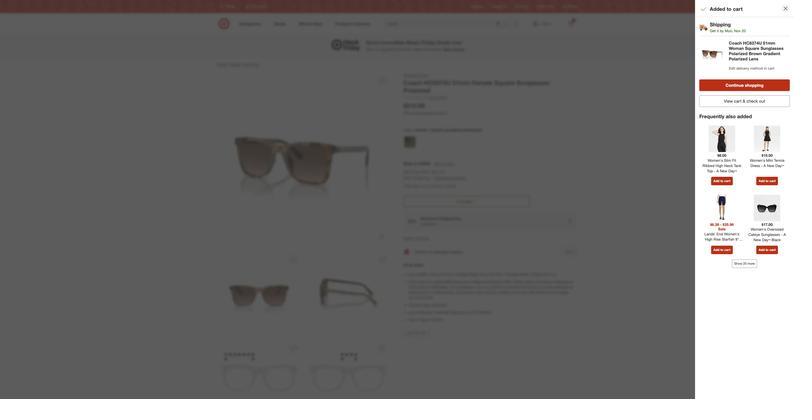 Task type: vqa. For each thing, say whether or not it's contained in the screenshot.
"details."
no



Task type: locate. For each thing, give the bounding box(es) containing it.
1 vertical spatial &
[[743, 98, 746, 104]]

by up shipping
[[415, 169, 420, 175]]

0 horizontal spatial brown
[[415, 127, 428, 133]]

1 horizontal spatial edit
[[729, 66, 736, 70]]

fit
[[733, 158, 737, 163], [404, 262, 409, 268]]

deals
[[437, 39, 451, 46]]

0 vertical spatial target
[[537, 5, 545, 9]]

target for target circle
[[537, 5, 545, 9]]

20 inside button
[[744, 262, 747, 266]]

1 horizontal spatial &
[[410, 262, 413, 268]]

high down lands'
[[705, 237, 713, 242]]

women's inside $15.00 women's mini tennis dress - a new day™
[[750, 158, 766, 163]]

brown right color
[[415, 127, 428, 133]]

new for $17.00 women's oversized cateye sunglasses - a new day™ black
[[754, 238, 761, 242]]

0 horizontal spatial 51mm
[[429, 272, 440, 277]]

black inside $17.00 women's oversized cateye sunglasses - a new day™ black
[[772, 238, 781, 242]]

20 inside get it by mon, nov 20 free shipping - exclusions apply.
[[440, 169, 445, 175]]

and
[[431, 216, 438, 221], [483, 280, 489, 284]]

1 horizontal spatial of
[[529, 285, 532, 289]]

lens,
[[462, 280, 470, 284]]

20
[[742, 28, 746, 33], [440, 169, 445, 175], [744, 262, 747, 266]]

/
[[228, 62, 229, 67], [242, 62, 243, 67], [429, 127, 430, 133], [454, 272, 455, 277], [504, 272, 505, 277]]

circle
[[546, 5, 554, 9]]

in inside button
[[573, 250, 575, 254]]

bridge
[[456, 272, 467, 277]]

show 20 more button
[[732, 260, 758, 268]]

it down shipping
[[717, 28, 719, 33]]

1 vertical spatial it
[[412, 169, 414, 175]]

add to cart for dress
[[759, 179, 776, 183]]

nov
[[734, 28, 741, 33], [431, 169, 439, 175]]

a inside '$8.00 women's slim fit ribbed high neck tank top - a new day™'
[[717, 169, 719, 173]]

- inside '$8.00 women's slim fit ribbed high neck tank top - a new day™'
[[714, 169, 716, 173]]

1 vertical spatial fit
[[404, 262, 409, 268]]

to up number
[[500, 285, 503, 289]]

0 horizontal spatial high
[[705, 237, 713, 242]]

item
[[413, 183, 421, 189], [423, 236, 430, 241]]

/ down when purchased online
[[429, 127, 430, 133]]

day™ down the oversized
[[762, 238, 771, 242]]

see
[[476, 290, 482, 295]]

0 vertical spatial a
[[456, 285, 458, 289]]

add to cart down neck
[[714, 179, 731, 183]]

neck
[[725, 163, 733, 168]]

0 vertical spatial high
[[716, 163, 724, 168]]

to inside fulfillment 'region'
[[414, 161, 418, 166]]

women's inside $17.00 women's oversized cateye sunglasses - a new day™ black
[[751, 227, 766, 232]]

a right 'top'
[[717, 169, 719, 173]]

a right the as
[[456, 285, 458, 289]]

0 horizontal spatial fit
[[404, 262, 409, 268]]

0 horizontal spatial nov
[[431, 169, 439, 175]]

cart
[[733, 6, 743, 12], [768, 66, 775, 70], [734, 98, 742, 104], [725, 179, 731, 183], [770, 179, 776, 183], [725, 248, 731, 252], [770, 248, 776, 252]]

0 horizontal spatial item
[[413, 183, 421, 189]]

2 vertical spatial a
[[417, 331, 419, 335]]

you left see
[[469, 290, 475, 295]]

width: up bridge
[[468, 272, 479, 277]]

by inside shipping get it by mon, nov 20
[[720, 28, 724, 33]]

to right ship
[[414, 161, 418, 166]]

1 horizontal spatial square
[[745, 46, 760, 51]]

0 vertical spatial mon,
[[725, 28, 733, 33]]

day™ inside '$8.00 women's slim fit ribbed high neck tank top - a new day™'
[[729, 169, 737, 173]]

2 horizontal spatial 51mm
[[763, 40, 776, 46]]

1 horizontal spatial mon,
[[725, 28, 733, 33]]

20 up exclusions
[[440, 169, 445, 175]]

a
[[456, 285, 458, 289], [483, 290, 485, 295], [417, 331, 419, 335]]

lens for lens features: polarized, maximum uv protection
[[409, 310, 417, 315]]

also
[[726, 113, 736, 119]]

0 vertical spatial of
[[529, 285, 532, 289]]

gifts
[[387, 47, 394, 52]]

by right eyewear,
[[570, 285, 574, 289]]

get up free at the right of page
[[404, 169, 410, 175]]

add to cart button down $17.00 women's oversized cateye sunglasses - a new day™ black
[[757, 246, 778, 254]]

eye
[[244, 62, 250, 67]]

target left circle
[[537, 5, 545, 9]]

a right dress
[[764, 163, 766, 168]]

frame inside frame size is usually defined by lens, bridge and temple width. these values are always displayed in that order, in millimeters. as a reference, you may want to check the size of your current eyewear, by looking at the inside temple. should you see a fourth number at the end, this refers to lens height (i.e. 51/20/140)
[[409, 280, 419, 284]]

3
[[573, 19, 575, 22]]

get down shipping
[[710, 28, 716, 33]]

20 inside shipping get it by mon, nov 20
[[742, 28, 746, 33]]

are
[[536, 280, 541, 284]]

1 frame from the top
[[409, 280, 419, 284]]

0 horizontal spatial check
[[504, 285, 514, 289]]

and up luxottica
[[431, 216, 438, 221]]

a inside $17.00 women's oversized cateye sunglasses - a new day™ black
[[784, 232, 786, 237]]

coach down shipping get it by mon, nov 20
[[729, 40, 742, 46]]

day™ down neck
[[729, 169, 737, 173]]

0 vertical spatial square
[[745, 46, 760, 51]]

a inside $15.00 women's mini tennis dress - a new day™
[[764, 163, 766, 168]]

- inside $17.00 women's oversized cateye sunglasses - a new day™ black
[[781, 232, 783, 237]]

edit inside "edit location" button
[[434, 162, 440, 166]]

maximum
[[451, 310, 468, 315]]

0 vertical spatial this
[[416, 236, 422, 241]]

you up see
[[476, 285, 482, 289]]

add to cart down $17.00 women's oversized cateye sunglasses - a new day™ black
[[759, 248, 776, 252]]

sign
[[566, 250, 572, 254]]

2 horizontal spatial day™
[[776, 163, 784, 168]]

0 vertical spatial edit
[[729, 66, 736, 70]]

coach inside coach hc8374u 51mm woman square sunglasses polarized brown gradient polarized lens
[[729, 40, 742, 46]]

day™ for $17.00 women's oversized cateye sunglasses - a new day™ black
[[762, 238, 771, 242]]

ad
[[503, 5, 507, 9]]

1 horizontal spatial hc8374u
[[743, 40, 762, 46]]

nov inside shipping get it by mon, nov 20
[[734, 28, 741, 33]]

mon, up shipping
[[421, 169, 430, 175]]

0 horizontal spatial edit
[[434, 162, 440, 166]]

0 horizontal spatial width:
[[418, 272, 428, 277]]

and up may at the bottom of the page
[[483, 280, 489, 284]]

width: up is
[[418, 272, 428, 277]]

mon, down shipping
[[725, 28, 733, 33]]

& up added
[[743, 98, 746, 104]]

of
[[529, 285, 532, 289], [414, 331, 417, 335]]

you
[[476, 285, 482, 289], [469, 290, 475, 295]]

women's up the starfish
[[724, 232, 740, 236]]

1 horizontal spatial width:
[[468, 272, 479, 277]]

3 width: from the left
[[519, 272, 530, 277]]

brown
[[749, 51, 762, 56]]

out
[[759, 98, 766, 104]]

1 horizontal spatial get
[[710, 28, 716, 33]]

polarized for gradient
[[729, 56, 748, 61]]

square right woman
[[745, 46, 760, 51]]

0 vertical spatial sunglasses
[[761, 46, 784, 51]]

- inside get it by mon, nov 20 free shipping - exclusions apply.
[[430, 175, 432, 181]]

sunglasses
[[761, 46, 784, 51], [517, 79, 550, 86], [761, 232, 780, 237]]

part of a look button
[[404, 329, 429, 337]]

in right displayed
[[571, 280, 574, 284]]

0 horizontal spatial new
[[720, 169, 728, 173]]

- up the this item isn't sold in stores
[[430, 175, 432, 181]]

What can we help you find? suggestions appear below search field
[[384, 18, 515, 30]]

check inside "dialog"
[[747, 98, 758, 104]]

the up 51/20/140)
[[426, 290, 431, 295]]

20 up woman
[[742, 28, 746, 33]]

target circle link
[[537, 4, 554, 9]]

0 horizontal spatial this
[[416, 236, 422, 241]]

1 vertical spatial 20
[[440, 169, 445, 175]]

a left the look
[[417, 331, 419, 335]]

this inside button
[[416, 236, 422, 241]]

coach hc8374u 51mm female square sunglasses polarized, 2 of 8 image
[[217, 251, 302, 336]]

1 vertical spatial hc8374u
[[424, 79, 451, 86]]

frame left type:
[[409, 318, 419, 322]]

end,
[[521, 290, 528, 295]]

new inside $15.00 women's mini tennis dress - a new day™
[[767, 163, 775, 168]]

nov inside get it by mon, nov 20 free shipping - exclusions apply.
[[431, 169, 439, 175]]

51/20/140)
[[415, 295, 433, 300]]

1 width: from the left
[[418, 272, 428, 277]]

140mm
[[531, 272, 543, 277]]

2 vertical spatial 20
[[744, 262, 747, 266]]

lens inside coach hc8374u 51mm woman square sunglasses polarized brown gradient polarized lens
[[749, 56, 759, 61]]

2 width: from the left
[[468, 272, 479, 277]]

1 vertical spatial mon,
[[421, 169, 430, 175]]

2 vertical spatial day™
[[762, 238, 771, 242]]

saving
[[453, 47, 464, 52]]

0 horizontal spatial at
[[422, 290, 425, 295]]

0 vertical spatial day™
[[776, 163, 784, 168]]

1 horizontal spatial nov
[[734, 28, 741, 33]]

dress
[[751, 163, 760, 168]]

size up end,
[[522, 285, 528, 289]]

by
[[720, 28, 724, 33], [415, 169, 420, 175], [457, 216, 461, 221], [457, 280, 461, 284], [570, 285, 574, 289]]

1 vertical spatial target
[[217, 62, 227, 67]]

deals
[[414, 47, 422, 52]]

0 vertical spatial coach
[[729, 40, 742, 46]]

mon, inside get it by mon, nov 20 free shipping - exclusions apply.
[[421, 169, 430, 175]]

1 vertical spatial get
[[404, 169, 410, 175]]

1 horizontal spatial brown
[[432, 127, 444, 133]]

delivery
[[737, 66, 750, 70]]

/ right [0.79in]
[[504, 272, 505, 277]]

black down the oversized
[[772, 238, 781, 242]]

day™
[[776, 163, 784, 168], [729, 169, 737, 173], [762, 238, 771, 242]]

shopping
[[745, 83, 764, 88]]

lens for lens width: 51mm [2.01in] / bridge width: 20mm [0.79in] / temple width: 140mm [5.51in]
[[409, 272, 417, 277]]

add to cart down shorts
[[714, 248, 731, 252]]

0 horizontal spatial you
[[469, 290, 475, 295]]

lens
[[749, 56, 759, 61], [409, 272, 417, 277], [409, 310, 417, 315]]

(i.e.
[[409, 295, 414, 300]]

method
[[751, 66, 763, 70]]

0 horizontal spatial a
[[717, 169, 719, 173]]

hc8374u up "brown"
[[743, 40, 762, 46]]

add to cart button for lands'
[[711, 246, 733, 254]]

add to cart
[[714, 179, 731, 183], [759, 179, 776, 183], [714, 248, 731, 252], [759, 248, 776, 252]]

sunglasses inside coach hc8374u 51mm woman square sunglasses polarized brown gradient polarized lens
[[761, 46, 784, 51]]

0 vertical spatial item
[[413, 183, 421, 189]]

1 vertical spatial item
[[423, 236, 430, 241]]

0 vertical spatial lens
[[749, 56, 759, 61]]

cart down $17.00 women's oversized cateye sunglasses - a new day™ black
[[770, 248, 776, 252]]

defined
[[444, 280, 456, 284]]

1 horizontal spatial 51mm
[[453, 79, 470, 86]]

2 vertical spatial sunglasses
[[761, 232, 780, 237]]

polarized inside shop all coach coach hc8374u 51mm female square sunglasses polarized
[[404, 87, 430, 94]]

1 vertical spatial a
[[717, 169, 719, 173]]

a for $15.00 women's mini tennis dress - a new day™
[[764, 163, 766, 168]]

dialog
[[695, 0, 794, 399]]

high inside '$8.00 women's slim fit ribbed high neck tank top - a new day™'
[[716, 163, 724, 168]]

redcard link
[[516, 4, 528, 9]]

at right number
[[511, 290, 514, 295]]

0 vertical spatial black
[[406, 39, 420, 46]]

high left neck
[[716, 163, 724, 168]]

0 horizontal spatial black
[[406, 39, 420, 46]]

lens features: polarized, maximum uv protection
[[409, 310, 491, 315]]

temple
[[506, 272, 518, 277]]

check left "out"
[[747, 98, 758, 104]]

2 vertical spatial a
[[784, 232, 786, 237]]

the
[[434, 95, 439, 100], [515, 285, 521, 289], [426, 290, 431, 295], [515, 290, 520, 295]]

coach hc8374u 51mm female square sunglasses polarized, 1 of 8 image
[[217, 73, 391, 247]]

fit up the tank
[[733, 158, 737, 163]]

edit inside "dialog"
[[729, 66, 736, 70]]

nov up woman
[[734, 28, 741, 33]]

day™ for $15.00 women's mini tennis dress - a new day™
[[776, 163, 784, 168]]

0 horizontal spatial target
[[217, 62, 227, 67]]

0 horizontal spatial it
[[412, 169, 414, 175]]

0 vertical spatial and
[[431, 216, 438, 221]]

day™ down tennis
[[776, 163, 784, 168]]

women's
[[708, 158, 723, 163], [750, 158, 766, 163], [751, 227, 766, 232], [724, 232, 740, 236]]

sign in button
[[562, 248, 578, 256]]

0 horizontal spatial mon,
[[421, 169, 430, 175]]

purchased
[[414, 111, 432, 115]]

0 vertical spatial get
[[710, 28, 716, 33]]

it inside shipping get it by mon, nov 20
[[717, 28, 719, 33]]

find
[[563, 5, 569, 9]]

- inside $15.00 women's mini tennis dress - a new day™
[[761, 163, 763, 168]]

in inside "dialog"
[[764, 66, 767, 70]]

add down bike
[[714, 248, 720, 252]]

this
[[416, 236, 422, 241], [529, 290, 535, 295]]

target circle
[[537, 5, 554, 9]]

1 horizontal spatial fit
[[733, 158, 737, 163]]

0 vertical spatial fit
[[733, 158, 737, 163]]

black up new
[[406, 39, 420, 46]]

size left is
[[420, 280, 427, 284]]

black inside score incredible black friday deals now save on top gifts & find new deals each week. start saving
[[406, 39, 420, 46]]

continue shopping
[[726, 83, 764, 88]]

0 vertical spatial &
[[395, 47, 397, 52]]

square
[[745, 46, 760, 51], [494, 79, 515, 86]]

0 vertical spatial check
[[747, 98, 758, 104]]

0 vertical spatial a
[[764, 163, 766, 168]]

lens down fit & style
[[409, 272, 417, 277]]

should
[[456, 290, 468, 295]]

1 vertical spatial edit
[[434, 162, 440, 166]]

new inside $17.00 women's oversized cateye sunglasses - a new day™ black
[[754, 238, 761, 242]]

part
[[407, 331, 413, 335]]

sunglasses inside shop all coach coach hc8374u 51mm female square sunglasses polarized
[[517, 79, 550, 86]]

add
[[714, 179, 720, 183], [759, 179, 765, 183], [714, 248, 720, 252], [759, 248, 765, 252]]

women's up "cateye"
[[751, 227, 766, 232]]

item up the or
[[423, 236, 430, 241]]

new for $15.00 women's mini tennis dress - a new day™
[[767, 163, 775, 168]]

more
[[748, 262, 755, 266]]

& left find on the top
[[395, 47, 397, 52]]

width: up values
[[519, 272, 530, 277]]

cart down mini
[[770, 179, 776, 183]]

1 horizontal spatial a
[[764, 163, 766, 168]]

add to cart for lands'
[[714, 248, 731, 252]]

add down "cateye"
[[759, 248, 765, 252]]

- up sale
[[721, 222, 722, 227]]

0 vertical spatial it
[[717, 28, 719, 33]]

1 vertical spatial coach
[[418, 73, 429, 77]]

save
[[366, 47, 374, 52]]

new down "cateye"
[[754, 238, 761, 242]]

0 horizontal spatial and
[[431, 216, 438, 221]]

1 vertical spatial of
[[414, 331, 417, 335]]

women's inside '$8.00 women's slim fit ribbed high neck tank top - a new day™'
[[708, 158, 723, 163]]

women's for dress
[[750, 158, 766, 163]]

to down $15.00 women's mini tennis dress - a new day™
[[766, 179, 769, 183]]

target
[[537, 5, 545, 9], [217, 62, 227, 67]]

size:
[[423, 303, 431, 307]]

1 horizontal spatial day™
[[762, 238, 771, 242]]

lens down generic
[[409, 310, 417, 315]]

in inside fulfillment 'region'
[[440, 183, 443, 189]]

eyewear,
[[554, 285, 569, 289]]

to
[[727, 6, 732, 12], [414, 161, 418, 166], [721, 179, 724, 183], [766, 179, 769, 183], [721, 248, 724, 252], [766, 248, 769, 252], [500, 285, 503, 289], [547, 290, 550, 295]]

add to cart for ribbed
[[714, 179, 731, 183]]

1 horizontal spatial and
[[483, 280, 489, 284]]

0 vertical spatial hc8374u
[[743, 40, 762, 46]]

target left "health"
[[217, 62, 227, 67]]

51mm for sunglasses
[[763, 40, 776, 46]]

color brown / brown gradient polarized
[[404, 127, 482, 133]]

a down the oversized
[[784, 232, 786, 237]]

be the first! link
[[404, 95, 447, 100]]

1 horizontal spatial high
[[716, 163, 724, 168]]

in right sold
[[440, 183, 443, 189]]

day™ inside $17.00 women's oversized cateye sunglasses - a new day™ black
[[762, 238, 771, 242]]

new down mini
[[767, 163, 775, 168]]

added
[[738, 113, 752, 119]]

add to cart down dress
[[759, 179, 776, 183]]

square inside shop all coach coach hc8374u 51mm female square sunglasses polarized
[[494, 79, 515, 86]]

coach hc8374u 51mm female square sunglasses polarized, 3 of 8 image
[[306, 251, 391, 336]]

fit inside '$8.00 women's slim fit ribbed high neck tank top - a new day™'
[[733, 158, 737, 163]]

1 horizontal spatial target
[[537, 5, 545, 9]]

/ right target link
[[228, 62, 229, 67]]

51mm inside coach hc8374u 51mm woman square sunglasses polarized brown gradient polarized lens
[[763, 40, 776, 46]]

in right method
[[764, 66, 767, 70]]

weekly
[[492, 5, 502, 9]]

0 vertical spatial new
[[767, 163, 775, 168]]

1 horizontal spatial new
[[754, 238, 761, 242]]

find stores
[[563, 5, 579, 9]]

add to cart button down dress
[[757, 177, 778, 185]]

2 vertical spatial 51mm
[[429, 272, 440, 277]]

20 left more
[[744, 262, 747, 266]]

cart down neck
[[725, 179, 731, 183]]

new
[[767, 163, 775, 168], [720, 169, 728, 173], [754, 238, 761, 242]]

high
[[716, 163, 724, 168], [705, 237, 713, 242]]

2 horizontal spatial new
[[767, 163, 775, 168]]

generic size: standard
[[409, 303, 447, 307]]

of right part
[[414, 331, 417, 335]]

add for lands'
[[714, 248, 720, 252]]

incredible
[[381, 39, 405, 46]]

0 horizontal spatial &
[[395, 47, 397, 52]]

want
[[491, 285, 499, 289]]

mon,
[[725, 28, 733, 33], [421, 169, 430, 175]]

2 horizontal spatial a
[[483, 290, 485, 295]]

add down ribbed
[[714, 179, 720, 183]]

add to cart button down rise
[[711, 246, 733, 254]]

new inside '$8.00 women's slim fit ribbed high neck tank top - a new day™'
[[720, 169, 728, 173]]

day™ inside $15.00 women's mini tennis dress - a new day™
[[776, 163, 784, 168]]

1 vertical spatial black
[[772, 238, 781, 242]]

- right 'top'
[[714, 169, 716, 173]]

coach down all
[[404, 79, 422, 86]]

1 vertical spatial lens
[[409, 272, 417, 277]]

the left end,
[[515, 290, 520, 295]]

- right dress
[[761, 163, 763, 168]]

women's down $8.00
[[708, 158, 723, 163]]

edit left delivery
[[729, 66, 736, 70]]

add to cart button down 'top'
[[711, 177, 733, 185]]

this right report
[[416, 236, 422, 241]]

1 at from the left
[[422, 290, 425, 295]]

by inside get it by mon, nov 20 free shipping - exclusions apply.
[[415, 169, 420, 175]]

registry link
[[472, 4, 484, 9]]

coach
[[729, 40, 742, 46], [418, 73, 429, 77], [404, 79, 422, 86]]

find stores link
[[563, 4, 579, 9]]

mini
[[767, 158, 773, 163]]

of down values
[[529, 285, 532, 289]]

new
[[406, 47, 413, 52]]

1 horizontal spatial check
[[747, 98, 758, 104]]

&
[[395, 47, 397, 52], [743, 98, 746, 104], [410, 262, 413, 268]]

1 vertical spatial and
[[483, 280, 489, 284]]

a right see
[[483, 290, 485, 295]]

get inside get it by mon, nov 20 free shipping - exclusions apply.
[[404, 169, 410, 175]]

1 vertical spatial frame
[[409, 318, 419, 322]]

1 horizontal spatial this
[[529, 290, 535, 295]]

a inside part of a look button
[[417, 331, 419, 335]]

brown left the gradient
[[432, 127, 444, 133]]

protection
[[475, 310, 491, 315]]

edit left the location
[[434, 162, 440, 166]]

1 vertical spatial day™
[[729, 169, 737, 173]]

/ left bridge
[[454, 272, 455, 277]]

1 horizontal spatial black
[[772, 238, 781, 242]]

- inside $6.38 - $35.96 sale lands' end women's high rise starfish 9" bike shorts
[[721, 222, 722, 227]]

2 horizontal spatial &
[[743, 98, 746, 104]]

1 horizontal spatial it
[[717, 28, 719, 33]]

2 frame from the top
[[409, 318, 419, 322]]

polarized for sunglasses
[[404, 87, 430, 94]]

by right shipped on the right of the page
[[457, 216, 461, 221]]

1 vertical spatial 51mm
[[453, 79, 470, 86]]



Task type: describe. For each thing, give the bounding box(es) containing it.
image gallery element
[[217, 73, 391, 399]]

to down current
[[547, 290, 550, 295]]

2 at from the left
[[511, 290, 514, 295]]

polarized
[[463, 127, 482, 133]]

coach hc8374u 51mm woman square sunglasses polarized brown gradient polarized lens image
[[700, 40, 726, 67]]

shipping
[[710, 21, 731, 27]]

exclusions apply. link
[[434, 175, 467, 181]]

1 brown from the left
[[415, 127, 428, 133]]

female
[[472, 79, 493, 86]]

exclusions
[[434, 175, 454, 181]]

hc8374u inside coach hc8374u 51mm woman square sunglasses polarized brown gradient polarized lens
[[743, 40, 762, 46]]

of inside frame size is usually defined by lens, bridge and temple width. these values are always displayed in that order, in millimeters. as a reference, you may want to check the size of your current eyewear, by looking at the inside temple. should you see a fourth number at the end, this refers to lens height (i.e. 51/20/140)
[[529, 285, 532, 289]]

lens
[[551, 290, 558, 295]]

0 horizontal spatial size
[[420, 280, 427, 284]]

square inside coach hc8374u 51mm woman square sunglasses polarized brown gradient polarized lens
[[745, 46, 760, 51]]

now
[[452, 39, 462, 46]]

top
[[380, 47, 386, 52]]

to down $17.00 women's oversized cateye sunglasses - a new day™ black
[[766, 248, 769, 252]]

add for ribbed
[[714, 179, 720, 183]]

edit location
[[434, 162, 455, 166]]

stores
[[570, 5, 579, 9]]

a for $17.00 women's oversized cateye sunglasses - a new day™ black
[[784, 232, 786, 237]]

all
[[413, 73, 417, 77]]

2 brown from the left
[[432, 127, 444, 133]]

these
[[513, 280, 523, 284]]

oversized
[[767, 227, 784, 232]]

eye care link
[[244, 62, 259, 67]]

item inside fulfillment 'region'
[[413, 183, 421, 189]]

gradient
[[445, 127, 462, 133]]

frame for frame size is usually defined by lens, bridge and temple width. these values are always displayed in that order, in millimeters. as a reference, you may want to check the size of your current eyewear, by looking at the inside temple. should you see a fourth number at the end, this refers to lens height (i.e. 51/20/140)
[[409, 280, 419, 284]]

shipped
[[439, 216, 455, 221]]

shipping get it by mon, nov 20
[[710, 21, 746, 33]]

$15.00
[[762, 153, 773, 158]]

get inside shipping get it by mon, nov 20
[[710, 28, 716, 33]]

get it by mon, nov 20 free shipping - exclusions apply.
[[404, 169, 467, 181]]

/ left eye
[[242, 62, 243, 67]]

this inside frame size is usually defined by lens, bridge and temple width. these values are always displayed in that order, in millimeters. as a reference, you may want to check the size of your current eyewear, by looking at the inside temple. should you see a fourth number at the end, this refers to lens height (i.e. 51/20/140)
[[529, 290, 535, 295]]

coach hc8374u 51mm woman square sunglasses polarized brown gradient polarized lens
[[729, 40, 784, 61]]

dialog containing added to cart
[[695, 0, 794, 399]]

look
[[420, 331, 426, 335]]

uv
[[469, 310, 473, 315]]

friday
[[421, 39, 436, 46]]

[5.51in]
[[544, 272, 556, 277]]

view cart & check out
[[724, 98, 766, 104]]

sign in
[[566, 250, 575, 254]]

item inside button
[[423, 236, 430, 241]]

edit for edit location
[[434, 162, 440, 166]]

brown / brown gradient polarized image
[[404, 136, 415, 148]]

apply.
[[456, 175, 467, 181]]

women's mini tennis dress - a new day™ image
[[754, 126, 781, 152]]

report this item button
[[404, 236, 430, 241]]

target / health / eye care
[[217, 62, 259, 67]]

fourth
[[486, 290, 496, 295]]

registry
[[449, 249, 464, 254]]

women's for ribbed
[[708, 158, 723, 163]]

view
[[724, 98, 733, 104]]

edit delivery method in cart
[[729, 66, 775, 70]]

create
[[414, 249, 427, 254]]

isn't
[[422, 183, 429, 189]]

frame type: full rim
[[409, 318, 443, 322]]

bike
[[713, 242, 720, 247]]

show 20 more
[[735, 262, 755, 266]]

score incredible black friday deals now save on top gifts & find new deals each week. start saving
[[366, 39, 464, 52]]

& inside "dialog"
[[743, 98, 746, 104]]

to right added
[[727, 6, 732, 12]]

type:
[[420, 318, 429, 322]]

edit for edit delivery method in cart
[[729, 66, 736, 70]]

part of a look
[[407, 331, 426, 335]]

top
[[707, 169, 713, 173]]

looking
[[409, 290, 421, 295]]

coach hc8374u 51mm female square sunglasses polarized, 5 of 8 image
[[306, 340, 391, 399]]

add for dress
[[759, 179, 765, 183]]

add to cart for sunglasses
[[759, 248, 776, 252]]

edit location button
[[434, 161, 455, 167]]

starfish
[[722, 237, 735, 242]]

high inside $6.38 - $35.96 sale lands' end women's high rise starfish 9" bike shorts
[[705, 237, 713, 242]]

and inside sold and shipped by luxottica
[[431, 216, 438, 221]]

women's slim fit ribbed high neck tank top - a new day™ image
[[709, 126, 735, 152]]

$210.00
[[404, 102, 425, 109]]

displayed
[[554, 280, 570, 284]]

fulfillment region
[[404, 161, 578, 231]]

add to cart button for dress
[[757, 177, 778, 185]]

mon, inside shipping get it by mon, nov 20
[[725, 28, 733, 33]]

reference,
[[459, 285, 475, 289]]

0 vertical spatial you
[[476, 285, 482, 289]]

frame size is usually defined by lens, bridge and temple width. these values are always displayed in that order, in millimeters. as a reference, you may want to check the size of your current eyewear, by looking at the inside temple. should you see a fourth number at the end, this refers to lens height (i.e. 51/20/140)
[[409, 280, 574, 300]]

51mm for bridge
[[429, 272, 440, 277]]

add to cart button for sunglasses
[[757, 246, 778, 254]]

health
[[230, 62, 241, 67]]

women's oversized cateye sunglasses - a new day™ black image
[[754, 195, 781, 221]]

on
[[375, 47, 379, 52]]

care
[[251, 62, 259, 67]]

shop
[[404, 73, 412, 77]]

that
[[409, 285, 415, 289]]

frame for frame type: full rim
[[409, 318, 419, 322]]

2 vertical spatial coach
[[404, 79, 422, 86]]

ship
[[404, 161, 412, 166]]

features:
[[418, 310, 433, 315]]

the down these
[[515, 285, 521, 289]]

coach hc8374u 51mm female square sunglasses polarized, 4 of 8 image
[[217, 340, 302, 399]]

lands' end women's high rise starfish 9" bike shorts image
[[709, 195, 735, 221]]

1 horizontal spatial a
[[456, 285, 458, 289]]

week.
[[433, 47, 442, 52]]

color
[[404, 127, 413, 133]]

by left lens,
[[457, 280, 461, 284]]

search
[[512, 22, 524, 27]]

fit & style
[[404, 262, 423, 268]]

hc8374u inside shop all coach coach hc8374u 51mm female square sunglasses polarized
[[424, 79, 451, 86]]

cart right method
[[768, 66, 775, 70]]

target for target / health / eye care
[[217, 62, 227, 67]]

add to cart button for ribbed
[[711, 177, 733, 185]]

continue
[[726, 83, 744, 88]]

1 vertical spatial a
[[483, 290, 485, 295]]

cart down shorts
[[725, 248, 731, 252]]

1 vertical spatial you
[[469, 290, 475, 295]]

rim
[[437, 318, 443, 322]]

the right 'be'
[[434, 95, 439, 100]]

height
[[559, 290, 569, 295]]

and inside frame size is usually defined by lens, bridge and temple width. these values are always displayed in that order, in millimeters. as a reference, you may want to check the size of your current eyewear, by looking at the inside temple. should you see a fourth number at the end, this refers to lens height (i.e. 51/20/140)
[[483, 280, 489, 284]]

start
[[443, 47, 452, 52]]

$15.00 women's mini tennis dress - a new day™
[[750, 153, 785, 168]]

of inside button
[[414, 331, 417, 335]]

location
[[442, 162, 455, 166]]

1 vertical spatial size
[[522, 285, 528, 289]]

by inside sold and shipped by luxottica
[[457, 216, 461, 221]]

find
[[399, 47, 405, 52]]

first!
[[440, 95, 447, 100]]

to down '$8.00 women's slim fit ribbed high neck tank top - a new day™'
[[721, 179, 724, 183]]

show
[[735, 262, 743, 266]]

& inside score incredible black friday deals now save on top gifts & find new deals each week. start saving
[[395, 47, 397, 52]]

cart right added
[[733, 6, 743, 12]]

woman
[[729, 46, 744, 51]]

to down shorts
[[721, 248, 724, 252]]

51mm inside shop all coach coach hc8374u 51mm female square sunglasses polarized
[[453, 79, 470, 86]]

ribbed
[[703, 163, 715, 168]]

[2.01in]
[[441, 272, 453, 277]]

health link
[[230, 62, 241, 67]]

current
[[542, 285, 553, 289]]

style
[[414, 262, 423, 268]]

or
[[428, 249, 432, 254]]

cateye
[[749, 232, 760, 237]]

women's for sunglasses
[[751, 227, 766, 232]]

3 link
[[565, 18, 577, 30]]

$8.00 women's slim fit ribbed high neck tank top - a new day™
[[703, 153, 742, 173]]

stores
[[444, 183, 456, 189]]

report this item
[[404, 236, 430, 241]]

manage
[[433, 249, 448, 254]]

sunglasses inside $17.00 women's oversized cateye sunglasses - a new day™ black
[[761, 232, 780, 237]]

women's inside $6.38 - $35.96 sale lands' end women's high rise starfish 9" bike shorts
[[724, 232, 740, 236]]

add for sunglasses
[[759, 248, 765, 252]]

in down is
[[427, 285, 429, 289]]

it inside get it by mon, nov 20 free shipping - exclusions apply.
[[412, 169, 414, 175]]

millimeters.
[[431, 285, 449, 289]]

sale
[[719, 227, 726, 231]]

check inside frame size is usually defined by lens, bridge and temple width. these values are always displayed in that order, in millimeters. as a reference, you may want to check the size of your current eyewear, by looking at the inside temple. should you see a fourth number at the end, this refers to lens height (i.e. 51/20/140)
[[504, 285, 514, 289]]

cart right view
[[734, 98, 742, 104]]

when
[[404, 111, 413, 115]]



